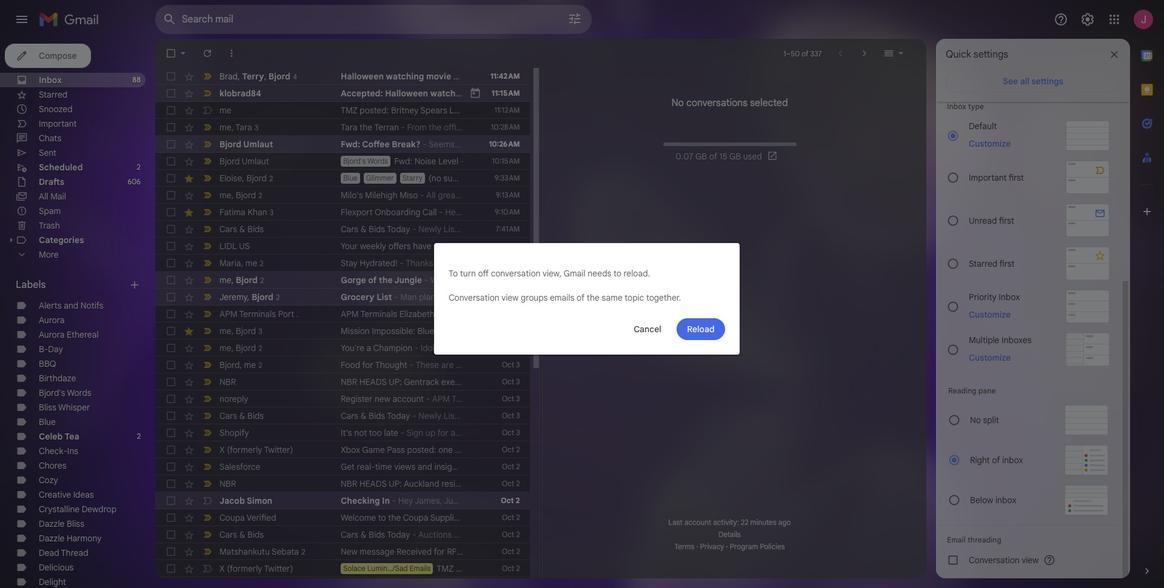 Task type: describe. For each thing, give the bounding box(es) containing it.
terms
[[675, 542, 695, 551]]

not important, sent only to me switch for x
[[201, 563, 214, 575]]

nbr inside "link"
[[341, 377, 357, 388]]

bbq
[[39, 359, 56, 369]]

9:33 am
[[495, 173, 520, 183]]

multiple inboxes
[[969, 335, 1032, 345]]

- down your weekly offers have arrived
[[400, 258, 404, 269]]

categories
[[39, 235, 84, 246]]

2 twitter) from the top
[[264, 564, 293, 574]]

up: for gentrack
[[389, 377, 402, 388]]

bliss inside alerts and notifs aurora aurora ethereal b-day bbq birthdaze bjord's words bliss whisper blue
[[39, 402, 56, 413]]

check-ins chores cozy creative ideas crystalline dewdrop dazzle bliss dazzle harmony dead thread delicious delight
[[39, 446, 117, 588]]

policies
[[760, 542, 785, 551]]

bjord down "me , bjord 3"
[[236, 342, 256, 353]]

sent
[[39, 147, 56, 158]]

get real-time views and insights into your business link
[[341, 461, 536, 473]]

, up bjord , me 2
[[231, 342, 234, 353]]

bids up weekly
[[369, 224, 385, 235]]

posted: for tmz posted: #rip
[[456, 564, 485, 574]]

cars & bids for 7:41 am
[[220, 224, 264, 235]]

& up not
[[361, 411, 367, 422]]

bids down "verified"
[[247, 530, 264, 540]]

nbr down get
[[341, 479, 357, 490]]

bjord down me , tara 3
[[220, 139, 241, 150]]

program
[[730, 542, 758, 551]]

together.
[[647, 292, 682, 303]]

nbr heads up: gentrack executive remuneration plan criticised by shareholders link
[[341, 376, 652, 388]]

mission
[[341, 326, 370, 337]]

reading pane element
[[949, 386, 1109, 396]]

the inside "alert dialog"
[[587, 292, 600, 303]]

tmz for tmz posted: britney spears launches on cops who did welfare check af...
[[341, 105, 358, 116]]

cars up "matshankutu"
[[220, 530, 237, 540]]

port
[[278, 309, 294, 320]]

- up mark
[[437, 309, 441, 320]]

- up received
[[412, 530, 416, 540]]

- down the register new account -
[[412, 411, 416, 422]]

on
[[489, 105, 499, 116]]

tmz posted: #rip
[[437, 564, 508, 574]]

row containing bjord
[[155, 357, 530, 374]]

us
[[239, 241, 250, 252]]

not important, sent only to me switch for jacob
[[201, 495, 214, 507]]

dead
[[39, 548, 59, 559]]

cars & bids today - for 7:41 am
[[341, 224, 419, 235]]

7 important according to google magic., sent only to me switch from the top
[[201, 410, 214, 422]]

1 horizontal spatial halloween
[[385, 88, 428, 99]]

game
[[556, 445, 578, 456]]

umlaut for fwd: noise level
[[242, 156, 269, 167]]

insights
[[435, 462, 464, 473]]

advanced search options image
[[563, 7, 587, 31]]

- inside 'link'
[[581, 547, 585, 557]]

1 horizontal spatial important
[[969, 172, 1007, 183]]

solace
[[343, 564, 366, 573]]

grocery
[[341, 292, 375, 303]]

one
[[439, 445, 453, 456]]

labels
[[16, 279, 46, 291]]

the up list
[[379, 275, 393, 286]]

1 vertical spatial month!
[[498, 88, 527, 99]]

1 x (formerly twitter) from the top
[[220, 445, 293, 456]]

, down us
[[241, 258, 243, 268]]

lumin…/sad
[[367, 564, 408, 573]]

aurora link
[[39, 315, 65, 326]]

topic
[[625, 292, 644, 303]]

0 vertical spatial a
[[367, 343, 371, 354]]

spam
[[39, 206, 61, 217]]

check-
[[39, 446, 67, 457]]

terms link
[[675, 542, 695, 551]]

- right the terran
[[401, 122, 405, 133]]

your
[[483, 462, 500, 473]]

2 inside eloise , bjord 2
[[269, 174, 273, 183]]

priority inbox
[[969, 291, 1020, 302]]

account inside last account activity: 22 minutes ago details terms · privacy · program policies
[[685, 518, 712, 527]]

23 row from the top
[[155, 442, 578, 459]]

me down klobrad84
[[220, 122, 231, 133]]

tmz for tmz posted: #rip
[[437, 564, 454, 574]]

priority
[[969, 291, 997, 302]]

bids up shopify
[[247, 411, 264, 422]]

0 horizontal spatial movie
[[426, 71, 451, 82]]

watching inside halloween watching movie month! link
[[386, 71, 424, 82]]

- up gentrack
[[410, 360, 414, 371]]

, down "me , bjord 3"
[[240, 359, 242, 370]]

to inside no conversations selected main content
[[378, 513, 386, 524]]

cancel
[[634, 324, 662, 335]]

trash
[[39, 220, 60, 231]]

of down stay hydrated! -
[[368, 275, 377, 286]]

remuneration
[[481, 377, 532, 388]]

tara the terran -
[[341, 122, 407, 133]]

and inside alerts and notifs aurora aurora ethereal b-day bbq birthdaze bjord's words bliss whisper blue
[[64, 300, 78, 311]]

accepted: halloween watching movie month! @ tue oct 31, 2023 5pm - 6pm (cdt) (james.peterson1902@gmail.com)
[[341, 88, 822, 99]]

3 inside "me , bjord 3"
[[259, 327, 262, 336]]

same
[[602, 292, 623, 303]]

coupa verified
[[220, 513, 276, 524]]

8 important according to google magic., sent only to me switch from the top
[[201, 427, 214, 439]]

, up fatima khan 3
[[242, 173, 244, 184]]

miso
[[400, 190, 418, 201]]

cars up it's
[[341, 411, 359, 422]]

minutes
[[751, 518, 777, 527]]

& down flexport
[[361, 224, 367, 235]]

19 row from the top
[[155, 374, 652, 391]]

2 inside bjord , me 2
[[259, 361, 262, 370]]

2 vertical spatial and
[[418, 462, 432, 473]]

row containing shopify
[[155, 425, 530, 442]]

email
[[948, 536, 966, 545]]

for inside 'link'
[[434, 547, 445, 557]]

celeb tea link
[[39, 431, 79, 442]]

bjord up apm terminals port .
[[252, 291, 274, 302]]

0 vertical spatial inbox
[[1003, 455, 1024, 466]]

important mainly because it was sent directly to you., sent only to me switch for me , tara 3
[[201, 121, 214, 133]]

cars down noreply
[[220, 411, 237, 422]]

important mainly because you often read messages with this label., sent only to me switch for fatima khan
[[201, 206, 214, 218]]

labels navigation
[[0, 39, 155, 588]]

28 row from the top
[[155, 527, 530, 544]]

nbr up jacob
[[220, 479, 236, 490]]

checking in -
[[341, 496, 398, 507]]

view,
[[543, 268, 562, 279]]

cars up new
[[341, 530, 359, 540]]

unread first
[[969, 215, 1015, 226]]

6 row from the top
[[155, 153, 530, 170]]

- right in
[[392, 496, 396, 507]]

me up bjord , me 2
[[220, 342, 231, 353]]

- down mission impossible: blue mark link
[[415, 343, 419, 354]]

important inside labels 'navigation'
[[39, 118, 77, 129]]

default
[[969, 121, 997, 132]]

new message received for rfq: rerouting of compressed air  - event #156532
[[341, 547, 643, 557]]

inbox type
[[948, 102, 985, 111]]

row containing lidl us
[[155, 238, 530, 255]]

5 row from the top
[[155, 136, 530, 153]]

me down jeremy
[[220, 325, 231, 336]]

row containing brad
[[155, 68, 530, 85]]

important according to google magic., sent to my address switch for food for thought
[[201, 359, 214, 371]]

bjord umlaut for fwd: noise level
[[220, 156, 269, 167]]

of left the 15
[[710, 151, 718, 162]]

3 important according to google magic., sent only to me switch from the top
[[201, 240, 214, 252]]

reload
[[688, 324, 715, 335]]

bliss inside check-ins chores cozy creative ideas crystalline dewdrop dazzle bliss dazzle harmony dead thread delicious delight
[[67, 519, 84, 530]]

2 important according to google magic., sent only to me switch from the top
[[201, 223, 214, 235]]

privacy
[[700, 542, 725, 551]]

up: for auckland
[[389, 479, 402, 490]]

3 inside fatima khan 3
[[270, 208, 274, 217]]

bbq link
[[39, 359, 56, 369]]

me down us
[[246, 258, 257, 268]]

mission impossible: blue mark
[[341, 326, 456, 337]]

important mainly because you often read messages with this label., sent only to me switch for matshankutu sebata
[[201, 546, 214, 558]]

row containing matshankutu sebata
[[155, 544, 643, 561]]

cozy link
[[39, 475, 58, 486]]

row containing eloise
[[155, 170, 530, 187]]

aurora ethereal link
[[39, 329, 99, 340]]

inbox link
[[39, 75, 62, 86]]

not
[[354, 428, 367, 439]]

1 vertical spatial movie
[[471, 88, 496, 99]]

1 vertical spatial we
[[563, 564, 574, 574]]

bids up message
[[369, 530, 385, 540]]

1 vertical spatial new
[[538, 445, 554, 456]]

welcome to the coupa supplier portal link
[[341, 512, 487, 524]]

row containing jacob simon
[[155, 493, 530, 510]]

check
[[589, 105, 613, 116]]

0 vertical spatial month!
[[454, 71, 483, 82]]

row containing maria
[[155, 255, 530, 272]]

88
[[132, 75, 141, 84]]

cars up lidl
[[220, 224, 237, 235]]

13 important according to google magic., sent only to me switch from the top
[[201, 529, 214, 541]]

0 vertical spatial blue
[[343, 173, 358, 183]]

- up noise
[[423, 139, 427, 150]]

2 inside maria , me 2
[[260, 259, 264, 268]]

cars & bids today - for oct 2
[[341, 530, 419, 540]]

modified
[[536, 309, 570, 320]]

scheduled
[[39, 162, 83, 173]]

2 today from the top
[[387, 411, 410, 422]]

open,
[[463, 309, 488, 320]]

- right late in the left of the page
[[401, 428, 405, 439]]

2 horizontal spatial blue
[[418, 326, 435, 337]]

21 row from the top
[[155, 408, 530, 425]]

0 horizontal spatial tara
[[236, 122, 252, 133]]

dazzle bliss link
[[39, 519, 84, 530]]

me , bjord 2 for gorge of the jungle
[[220, 274, 264, 285]]

row containing jeremy
[[155, 289, 530, 306]]

11:15 am
[[492, 89, 520, 98]]

flexport onboarding call -
[[341, 207, 445, 218]]

bjord up jeremy , bjord 2
[[236, 274, 258, 285]]

program policies link
[[730, 542, 785, 551]]

offers
[[389, 241, 411, 252]]

quick settings element
[[946, 49, 1009, 70]]

bjord's inside alerts and notifs aurora aurora ethereal b-day bbq birthdaze bjord's words bliss whisper blue
[[39, 388, 65, 399]]

britney
[[391, 105, 419, 116]]

9:13 am
[[496, 190, 520, 200]]

0 vertical spatial halloween
[[341, 71, 384, 82]]

2 · from the left
[[726, 542, 728, 551]]

noreply
[[220, 394, 248, 405]]

me down the maria
[[220, 274, 231, 285]]

words inside bjord's words fwd: noise level -
[[368, 157, 388, 166]]

, up fatima
[[231, 190, 234, 200]]

everything we know:
[[518, 564, 599, 574]]

3 inside me , tara 3
[[255, 123, 259, 132]]

late
[[384, 428, 398, 439]]

cell inside no conversations selected main content
[[486, 257, 530, 269]]

arrived
[[434, 241, 461, 252]]

0 vertical spatial new
[[375, 394, 391, 405]]

impossible:
[[372, 326, 415, 337]]

2 x from the top
[[220, 564, 225, 574]]

maria
[[220, 258, 241, 268]]

lidl
[[220, 241, 237, 252]]

brad
[[220, 71, 238, 82]]

0 horizontal spatial account
[[393, 394, 424, 405]]

, left 4
[[264, 71, 266, 82]]

last
[[669, 518, 683, 527]]

emails
[[410, 564, 431, 573]]

klobrad84
[[220, 88, 261, 99]]

terran
[[374, 122, 399, 133]]

the inside welcome to the coupa supplier portal link
[[388, 513, 401, 524]]

- right level
[[461, 156, 465, 167]]

main menu image
[[15, 12, 29, 27]]

0 horizontal spatial for
[[362, 360, 373, 371]]

- right call
[[439, 207, 443, 218]]

1 gb from the left
[[696, 151, 707, 162]]

2 horizontal spatial inbox
[[999, 291, 1020, 302]]

- right miso on the left of page
[[420, 190, 424, 201]]

& down welcome
[[361, 530, 367, 540]]

cars up 'your'
[[341, 224, 359, 235]]

plan
[[535, 377, 551, 388]]

the up coffee
[[360, 122, 373, 133]]

important mainly because it was sent directly to you., sent only to me switch for me , bjord 2
[[201, 189, 214, 201]]

0 horizontal spatial we
[[487, 445, 498, 456]]

- right the jungle
[[424, 275, 428, 286]]

welcome to the coupa supplier portal
[[341, 513, 487, 524]]

6pm
[[635, 88, 653, 99]]

10 row from the top
[[155, 221, 530, 238]]

1 aurora from the top
[[39, 315, 65, 326]]

chats link
[[39, 133, 61, 144]]

trash link
[[39, 220, 60, 231]]

, down apm terminals port .
[[231, 325, 234, 336]]

important mainly because it was sent directly to you., sent to my address switch
[[201, 274, 214, 286]]

bjord up noreply
[[220, 359, 240, 370]]

first for unread first
[[1000, 215, 1015, 226]]

& up shopify
[[239, 411, 245, 422]]

- up your weekly offers have arrived link
[[412, 224, 416, 235]]

- right 10/9
[[530, 309, 534, 320]]

row containing apm terminals port .
[[155, 306, 615, 323]]

2 important according to google magic., sent to my address switch from the top
[[201, 155, 214, 167]]

1 horizontal spatial a
[[531, 445, 536, 456]]

celeb
[[39, 431, 63, 442]]

4 row from the top
[[155, 119, 530, 136]]

11:12 am
[[495, 106, 520, 115]]

heads for auckland
[[360, 479, 387, 490]]

bjord down apm terminals port .
[[236, 325, 256, 336]]

solace lumin…/sad emails
[[343, 564, 431, 573]]

milo's
[[341, 190, 363, 201]]



Task type: vqa. For each thing, say whether or not it's contained in the screenshot.


Task type: locate. For each thing, give the bounding box(es) containing it.
2 gb from the left
[[730, 151, 741, 162]]

important mainly because you often read messages with this label., sent to my address switch left eloise
[[201, 172, 214, 184]]

bjord up eloise
[[220, 156, 240, 167]]

champion
[[373, 343, 413, 354]]

important according to google magic., sent to my address switch
[[201, 138, 214, 150], [201, 155, 214, 167], [201, 257, 214, 269], [201, 359, 214, 371]]

🍂 image
[[463, 242, 473, 252]]

a right you're
[[367, 343, 371, 354]]

9 important according to google magic., sent only to me switch from the top
[[201, 444, 214, 456]]

- down gentrack
[[426, 394, 430, 405]]

of inside "alert dialog"
[[577, 292, 585, 303]]

1 horizontal spatial blue
[[343, 173, 358, 183]]

2 cars & bids from the top
[[220, 411, 264, 422]]

bids up the too
[[369, 411, 385, 422]]

1 horizontal spatial terminals
[[361, 309, 397, 320]]

1 vertical spatial a
[[531, 445, 536, 456]]

milehigh
[[365, 190, 398, 201]]

placed
[[560, 479, 586, 490]]

to
[[614, 268, 622, 279], [378, 513, 386, 524]]

account right last
[[685, 518, 712, 527]]

me , bjord 2 down maria , me 2
[[220, 274, 264, 285]]

2 bjord umlaut from the top
[[220, 156, 269, 167]]

level
[[439, 156, 459, 167]]

no right 6pm
[[672, 97, 684, 109]]

2 cars & bids today - from the top
[[341, 411, 419, 422]]

new left the 'game' in the bottom left of the page
[[538, 445, 554, 456]]

0 horizontal spatial watching
[[386, 71, 424, 82]]

bliss up blue link
[[39, 402, 56, 413]]

terminals
[[239, 309, 276, 320], [361, 309, 397, 320]]

inbox
[[1003, 455, 1024, 466], [996, 495, 1017, 506]]

2 coupa from the left
[[403, 513, 429, 524]]

umlaut up eloise , bjord 2
[[242, 156, 269, 167]]

3 me , bjord 2 from the top
[[220, 342, 262, 353]]

aurora down alerts
[[39, 315, 65, 326]]

2 x (formerly twitter) from the top
[[220, 564, 293, 574]]

cars & bids for oct 2
[[220, 530, 264, 540]]

cars & bids up us
[[220, 224, 264, 235]]

1 horizontal spatial bjord's
[[343, 157, 366, 166]]

heads inside nbr heads up: gentrack executive remuneration plan criticised by shareholders "link"
[[360, 377, 387, 388]]

no inside main content
[[672, 97, 684, 109]]

watching inside accepted: halloween watching movie month! @ tue oct 31, 2023 5pm - 6pm (cdt) (james.peterson1902@gmail.com) link
[[431, 88, 469, 99]]

nbr down food
[[341, 377, 357, 388]]

we left will
[[487, 445, 498, 456]]

inbox for inbox
[[39, 75, 62, 86]]

1 vertical spatial for
[[434, 547, 445, 557]]

8 row from the top
[[155, 187, 530, 204]]

3 important mainly because you often read messages with this label., sent to my address switch from the top
[[201, 291, 214, 303]]

ethereal
[[67, 329, 99, 340]]

elizabeth
[[400, 309, 435, 320]]

glimmer
[[366, 173, 394, 183]]

&
[[239, 224, 245, 235], [361, 224, 367, 235], [239, 411, 245, 422], [361, 411, 367, 422], [239, 530, 245, 540], [361, 530, 367, 540]]

0 horizontal spatial posted:
[[360, 105, 389, 116]]

important mainly because it was sent directly to you., sent only to me switch
[[201, 121, 214, 133], [201, 189, 214, 201], [201, 325, 214, 337], [201, 342, 214, 354]]

twitter) down sebata
[[264, 564, 293, 574]]

dead thread link
[[39, 548, 88, 559]]

important according to google magic., sent to my address switch for fwd: coffee break?
[[201, 138, 214, 150]]

important according to google magic., sent to my address switch for stay hydrated!
[[201, 257, 214, 269]]

2 (formerly from the top
[[227, 564, 262, 574]]

26 row from the top
[[155, 493, 530, 510]]

0 horizontal spatial words
[[67, 388, 91, 399]]

1 vertical spatial first
[[1000, 215, 1015, 226]]

2 inside jeremy , bjord 2
[[276, 293, 280, 302]]

1 today from the top
[[387, 224, 410, 235]]

2 vertical spatial first
[[1000, 258, 1015, 269]]

0 vertical spatial fwd:
[[341, 139, 360, 150]]

inbox right priority
[[999, 291, 1020, 302]]

1 horizontal spatial for
[[434, 547, 445, 557]]

· right terms
[[697, 542, 699, 551]]

bjord's
[[343, 157, 366, 166], [39, 388, 65, 399]]

17 row from the top
[[155, 340, 530, 357]]

terminals for port
[[239, 309, 276, 320]]

1 dazzle from the top
[[39, 519, 65, 530]]

fwd: left coffee
[[341, 139, 360, 150]]

inbox right below
[[996, 495, 1017, 506]]

accepted: halloween watching movie month! @ tue oct 31, 2023 5pm - 6pm (cdt) (james.peterson1902@gmail.com) link
[[341, 87, 822, 99]]

bjord umlaut for -
[[220, 139, 273, 150]]

2 vertical spatial today
[[387, 530, 410, 540]]

umlaut down me , tara 3
[[243, 139, 273, 150]]

bjord right eloise
[[247, 173, 267, 184]]

fatima khan 3
[[220, 207, 274, 217]]

0 vertical spatial x
[[220, 445, 225, 456]]

bids down khan at the left top of page
[[247, 224, 264, 235]]

inbox inside labels 'navigation'
[[39, 75, 62, 86]]

1 important according to google magic., sent only to me switch from the top
[[201, 87, 214, 99]]

0 vertical spatial (formerly
[[227, 445, 262, 456]]

0 vertical spatial dazzle
[[39, 519, 65, 530]]

2 vertical spatial me , bjord 2
[[220, 342, 262, 353]]

2 vertical spatial blue
[[39, 417, 56, 428]]

2 terminals from the left
[[361, 309, 397, 320]]

row containing salesforce
[[155, 459, 536, 476]]

1 important mainly because you often read messages with this label., sent only to me switch from the top
[[201, 206, 214, 218]]

bjord's down birthdaze "link"
[[39, 388, 65, 399]]

ideas
[[73, 490, 94, 500]]

12 important according to google magic., sent only to me switch from the top
[[201, 512, 214, 524]]

1 horizontal spatial movie
[[471, 88, 496, 99]]

tmz down accepted:
[[341, 105, 358, 116]]

bjord's down coffee
[[343, 157, 366, 166]]

cars & bids up "matshankutu"
[[220, 530, 264, 540]]

important mainly because you often read messages with this label., sent to my address switch for brad
[[201, 70, 214, 82]]

1 vertical spatial halloween
[[385, 88, 428, 99]]

alert dialog containing to turn off conversation view, gmail needs to reload.
[[434, 243, 740, 355]]

of right right
[[992, 455, 1001, 466]]

0 horizontal spatial terminals
[[239, 309, 276, 320]]

important mainly because you often read messages with this label., sent to my address switch
[[201, 70, 214, 82], [201, 172, 214, 184], [201, 291, 214, 303]]

6 important according to google magic., sent only to me switch from the top
[[201, 393, 214, 405]]

5 important according to google magic., sent only to me switch from the top
[[201, 376, 214, 388]]

x down shopify
[[220, 445, 225, 456]]

15 row from the top
[[155, 306, 615, 323]]

reload button
[[677, 318, 726, 340]]

inbox up starred link
[[39, 75, 62, 86]]

a right 'add'
[[531, 445, 536, 456]]

1 vertical spatial umlaut
[[242, 156, 269, 167]]

0 horizontal spatial to
[[378, 513, 386, 524]]

bjord , me 2
[[220, 359, 262, 370]]

1 vertical spatial and
[[470, 445, 485, 456]]

inbox left type at the top right
[[948, 102, 967, 111]]

new message received for rfq: rerouting of compressed air  - event #156532 link
[[341, 546, 643, 558]]

alerts and notifs link
[[39, 300, 104, 311]]

coffee
[[362, 139, 390, 150]]

10 important according to google magic., sent only to me switch from the top
[[201, 461, 214, 473]]

a
[[367, 343, 371, 354], [531, 445, 536, 456]]

umlaut for -
[[243, 139, 273, 150]]

1 horizontal spatial account
[[685, 518, 712, 527]]

1 vertical spatial posted:
[[407, 445, 436, 456]]

and right like
[[470, 445, 485, 456]]

xbox game pass posted: one like and we will add a new game
[[341, 445, 578, 456]]

2 horizontal spatial and
[[470, 445, 485, 456]]

gorge
[[341, 275, 366, 286]]

1 vertical spatial twitter)
[[264, 564, 293, 574]]

, down klobrad84
[[231, 122, 234, 133]]

split
[[984, 415, 1000, 426]]

, left terry
[[238, 71, 240, 82]]

29 row from the top
[[155, 544, 643, 561]]

0 vertical spatial up:
[[389, 377, 402, 388]]

3 cars & bids today - from the top
[[341, 530, 419, 540]]

0 vertical spatial and
[[64, 300, 78, 311]]

1 horizontal spatial fwd:
[[394, 156, 413, 167]]

halloween watching movie month!
[[341, 71, 483, 82]]

1 horizontal spatial starred
[[969, 258, 998, 269]]

chores link
[[39, 460, 66, 471]]

1 coupa from the left
[[220, 513, 245, 524]]

tmz down rfq: at the bottom left of the page
[[437, 564, 454, 574]]

heads up checking in -
[[360, 479, 387, 490]]

criticised
[[553, 377, 589, 388]]

27 row from the top
[[155, 510, 530, 527]]

details link
[[719, 530, 741, 539]]

important mainly because it was sent directly to you., sent only to me switch for me , bjord 3
[[201, 325, 214, 337]]

1 vertical spatial fwd:
[[394, 156, 413, 167]]

important mainly because you often read messages with this label., sent to my address switch for eloise
[[201, 172, 214, 184]]

me down "me , bjord 3"
[[244, 359, 256, 370]]

x (formerly twitter) down matshankutu sebata 2
[[220, 564, 293, 574]]

1 vertical spatial dazzle
[[39, 533, 65, 544]]

1 apm from the left
[[220, 309, 237, 320]]

, up apm terminals port .
[[247, 291, 250, 302]]

your
[[341, 241, 358, 252]]

0 horizontal spatial and
[[64, 300, 78, 311]]

inbox type element
[[948, 102, 1110, 111]]

1 vertical spatial not important, sent only to me switch
[[201, 563, 214, 575]]

1 vertical spatial blue
[[418, 326, 435, 337]]

dazzle harmony link
[[39, 533, 102, 544]]

1 horizontal spatial words
[[368, 157, 388, 166]]

0 horizontal spatial blue
[[39, 417, 56, 428]]

1 horizontal spatial apm
[[341, 309, 359, 320]]

11 important according to google magic., sent only to me switch from the top
[[201, 478, 214, 490]]

1 · from the left
[[697, 542, 699, 551]]

dazzle up "dead"
[[39, 533, 65, 544]]

email threading element
[[948, 536, 1110, 545]]

apm for apm terminals port .
[[220, 309, 237, 320]]

me down eloise
[[220, 190, 231, 200]]

words down coffee
[[368, 157, 388, 166]]

jungle
[[395, 275, 422, 286]]

2023
[[586, 88, 607, 99]]

1 me , bjord 2 from the top
[[220, 190, 262, 200]]

0 vertical spatial inbox
[[39, 75, 62, 86]]

first for important first
[[1009, 172, 1025, 183]]

tea
[[65, 431, 79, 442]]

3 cars & bids from the top
[[220, 530, 264, 540]]

row containing fatima khan
[[155, 204, 530, 221]]

real-
[[357, 462, 375, 473]]

fwd: down the break?
[[394, 156, 413, 167]]

no for no conversations selected
[[672, 97, 684, 109]]

0 horizontal spatial inbox
[[39, 75, 62, 86]]

drafts
[[39, 177, 64, 187]]

None search field
[[155, 5, 592, 34]]

· down the details link at the bottom right
[[726, 542, 728, 551]]

bjord's words fwd: noise level -
[[343, 156, 467, 167]]

1 vertical spatial x (formerly twitter)
[[220, 564, 293, 574]]

account down gentrack
[[393, 394, 424, 405]]

2 not important, sent only to me switch from the top
[[201, 563, 214, 575]]

and down "labels" heading
[[64, 300, 78, 311]]

no conversations selected main content
[[155, 39, 927, 588]]

row containing noreply
[[155, 391, 530, 408]]

stay hydrated! -
[[341, 258, 406, 269]]

12 row from the top
[[155, 255, 530, 272]]

have
[[413, 241, 432, 252]]

me , bjord 2 for you're a champion
[[220, 342, 262, 353]]

executive
[[442, 377, 479, 388]]

2 important mainly because you often read messages with this label., sent to my address switch from the top
[[201, 172, 214, 184]]

(no
[[429, 173, 442, 184]]

month! up launches
[[454, 71, 483, 82]]

of inside 'link'
[[507, 547, 515, 557]]

month! up cops
[[498, 88, 527, 99]]

bjord's inside bjord's words fwd: noise level -
[[343, 157, 366, 166]]

up: inside "link"
[[389, 377, 402, 388]]

halloween up britney
[[385, 88, 428, 99]]

1 terminals from the left
[[239, 309, 276, 320]]

0 horizontal spatial ·
[[697, 542, 699, 551]]

starred for starred snoozed important chats sent
[[39, 89, 67, 100]]

11 row from the top
[[155, 238, 530, 255]]

not important, sent only to me switch
[[201, 495, 214, 507], [201, 563, 214, 575]]

by
[[591, 377, 600, 388]]

3 important according to google magic., sent to my address switch from the top
[[201, 257, 214, 269]]

1 important mainly because you often read messages with this label., sent to my address switch from the top
[[201, 70, 214, 82]]

31 row from the top
[[155, 577, 530, 588]]

0 horizontal spatial a
[[367, 343, 371, 354]]

2 important mainly because you often read messages with this label., sent only to me switch from the top
[[201, 546, 214, 558]]

(formerly down "matshankutu"
[[227, 564, 262, 574]]

posted: down rfq: at the bottom left of the page
[[456, 564, 485, 574]]

words inside alerts and notifs aurora aurora ethereal b-day bbq birthdaze bjord's words bliss whisper blue
[[67, 388, 91, 399]]

portal
[[464, 513, 487, 524]]

1 horizontal spatial tmz
[[437, 564, 454, 574]]

0 vertical spatial to
[[614, 268, 622, 279]]

bjord umlaut up eloise , bjord 2
[[220, 156, 269, 167]]

0 horizontal spatial apm
[[220, 309, 237, 320]]

0 vertical spatial aurora
[[39, 315, 65, 326]]

gb right 0.07
[[696, 151, 707, 162]]

1 vertical spatial watching
[[431, 88, 469, 99]]

0 horizontal spatial halloween
[[341, 71, 384, 82]]

0 vertical spatial x (formerly twitter)
[[220, 445, 293, 456]]

9 row from the top
[[155, 204, 530, 221]]

1 cars & bids today - from the top
[[341, 224, 419, 235]]

1 vertical spatial no
[[971, 415, 981, 426]]

for left rfq: at the bottom left of the page
[[434, 547, 445, 557]]

matshankutu
[[220, 546, 270, 557]]

0 horizontal spatial tmz
[[341, 105, 358, 116]]

2 dazzle from the top
[[39, 533, 65, 544]]

1 vertical spatial words
[[67, 388, 91, 399]]

1 vertical spatial inbox
[[948, 102, 967, 111]]

1 vertical spatial inbox
[[996, 495, 1017, 506]]

tab list
[[1131, 39, 1165, 545]]

search mail image
[[159, 8, 181, 30]]

25 row from the top
[[155, 476, 645, 493]]

pass
[[387, 445, 405, 456]]

first right the unread
[[1000, 215, 1015, 226]]

settings image
[[1081, 12, 1096, 27]]

0 horizontal spatial fwd:
[[341, 139, 360, 150]]

terminals for elizabeth
[[361, 309, 397, 320]]

2 vertical spatial posted:
[[456, 564, 485, 574]]

0 vertical spatial movie
[[426, 71, 451, 82]]

2 gate from the left
[[572, 309, 591, 320]]

event
[[587, 547, 608, 557]]

alert dialog
[[434, 243, 740, 355]]

bjord left 4
[[269, 71, 291, 82]]

2 vertical spatial important mainly because you often read messages with this label., sent to my address switch
[[201, 291, 214, 303]]

cars & bids today - up weekly
[[341, 224, 419, 235]]

reading
[[949, 386, 977, 396]]

blue inside alerts and notifs aurora aurora ethereal b-day bbq birthdaze bjord's words bliss whisper blue
[[39, 417, 56, 428]]

quick settings
[[946, 49, 1009, 61]]

of
[[710, 151, 718, 162], [368, 275, 377, 286], [577, 292, 585, 303], [992, 455, 1001, 466], [507, 547, 515, 557]]

1 row from the top
[[155, 68, 530, 85]]

0 vertical spatial important mainly because you often read messages with this label., sent to my address switch
[[201, 70, 214, 82]]

starred first
[[969, 258, 1015, 269]]

4 important according to google magic., sent only to me switch from the top
[[201, 308, 214, 320]]

1 vertical spatial bjord's
[[39, 388, 65, 399]]

for
[[362, 360, 373, 371], [434, 547, 445, 557]]

(formerly up salesforce
[[227, 445, 262, 456]]

3 today from the top
[[387, 530, 410, 540]]

2 up: from the top
[[389, 479, 402, 490]]

0 vertical spatial cars & bids
[[220, 224, 264, 235]]

x (formerly twitter) up salesforce
[[220, 445, 293, 456]]

0 vertical spatial first
[[1009, 172, 1025, 183]]

1 vertical spatial aurora
[[39, 329, 65, 340]]

starred inside starred snoozed important chats sent
[[39, 89, 67, 100]]

1 vertical spatial heads
[[360, 479, 387, 490]]

2 aurora from the top
[[39, 329, 65, 340]]

celeb tea
[[39, 431, 79, 442]]

posted: up get real-time views and insights into your business link
[[407, 445, 436, 456]]

13 row from the top
[[155, 272, 530, 289]]

coupa left supplier
[[403, 513, 429, 524]]

for right food
[[362, 360, 373, 371]]

1 horizontal spatial to
[[614, 268, 622, 279]]

bjord down eloise , bjord 2
[[236, 190, 256, 200]]

first for starred first
[[1000, 258, 1015, 269]]

5pm
[[609, 88, 627, 99]]

gorge of the jungle -
[[341, 275, 431, 286]]

0 vertical spatial bjord's
[[343, 157, 366, 166]]

me right not important switch
[[220, 105, 231, 116]]

heads for gentrack
[[360, 377, 387, 388]]

2 inside matshankutu sebata 2
[[301, 547, 305, 557]]

inbox for inbox type
[[948, 102, 967, 111]]

1 twitter) from the top
[[264, 445, 293, 456]]

me
[[220, 105, 231, 116], [220, 122, 231, 133], [220, 190, 231, 200], [246, 258, 257, 268], [220, 274, 231, 285], [220, 325, 231, 336], [220, 342, 231, 353], [244, 359, 256, 370]]

2 me , bjord 2 from the top
[[220, 274, 264, 285]]

2 important mainly because it was sent directly to you., sent only to me switch from the top
[[201, 189, 214, 201]]

1 horizontal spatial gb
[[730, 151, 741, 162]]

3 important mainly because it was sent directly to you., sent only to me switch from the top
[[201, 325, 214, 337]]

1 up: from the top
[[389, 377, 402, 388]]

delicious link
[[39, 562, 74, 573]]

thread
[[61, 548, 88, 559]]

heads inside nbr heads up: auckland residential property developer placed in receivership link
[[360, 479, 387, 490]]

up: down 'thought' in the bottom left of the page
[[389, 377, 402, 388]]

1 horizontal spatial coupa
[[403, 513, 429, 524]]

row containing klobrad84
[[155, 85, 822, 102]]

cell
[[486, 257, 530, 269]]

10:15 am
[[492, 157, 520, 166]]

starred for starred first
[[969, 258, 998, 269]]

1 horizontal spatial we
[[563, 564, 574, 574]]

2 row from the top
[[155, 85, 822, 102]]

0 vertical spatial watching
[[386, 71, 424, 82]]

1 gate from the left
[[443, 309, 461, 320]]

know:
[[576, 564, 599, 574]]

1 vertical spatial x
[[220, 564, 225, 574]]

today down onboarding
[[387, 224, 410, 235]]

- right list
[[394, 292, 398, 303]]

& up "matshankutu"
[[239, 530, 245, 540]]

1 important according to google magic., sent to my address switch from the top
[[201, 138, 214, 150]]

3 row from the top
[[155, 102, 630, 119]]

more button
[[0, 247, 146, 262]]

0 horizontal spatial bjord's
[[39, 388, 65, 399]]

posted: up tara the terran -
[[360, 105, 389, 116]]

1 heads from the top
[[360, 377, 387, 388]]

bjord
[[269, 71, 291, 82], [220, 139, 241, 150], [220, 156, 240, 167], [247, 173, 267, 184], [236, 190, 256, 200], [236, 274, 258, 285], [252, 291, 274, 302], [236, 325, 256, 336], [236, 342, 256, 353], [220, 359, 240, 370]]

fwd:
[[341, 139, 360, 150], [394, 156, 413, 167]]

- right air
[[581, 547, 585, 557]]

dazzle down crystalline at the left bottom of page
[[39, 519, 65, 530]]

20 row from the top
[[155, 391, 530, 408]]

1 horizontal spatial inbox
[[948, 102, 967, 111]]

important mainly because you often read messages with this label., sent only to me switch
[[201, 206, 214, 218], [201, 546, 214, 558]]

4 important mainly because it was sent directly to you., sent only to me switch from the top
[[201, 342, 214, 354]]

2 heads from the top
[[360, 479, 387, 490]]

1 horizontal spatial bliss
[[67, 519, 84, 530]]

business
[[502, 462, 536, 473]]

4 important according to google magic., sent to my address switch from the top
[[201, 359, 214, 371]]

, up jeremy
[[231, 274, 234, 285]]

developer
[[519, 479, 558, 490]]

no for no split
[[971, 415, 981, 426]]

categories link
[[39, 235, 84, 246]]

1 vertical spatial bliss
[[67, 519, 84, 530]]

2 apm from the left
[[341, 309, 359, 320]]

#156532
[[611, 547, 643, 557]]

& up us
[[239, 224, 245, 235]]

today for 7:41 am
[[387, 224, 410, 235]]

0 vertical spatial no
[[672, 97, 684, 109]]

18 row from the top
[[155, 357, 530, 374]]

apm for apm terminals elizabeth - gate open, mon. 10/9 - modified gate hours
[[341, 309, 359, 320]]

bliss down crystalline dewdrop link
[[67, 519, 84, 530]]

2 horizontal spatial posted:
[[456, 564, 485, 574]]

nbr up noreply
[[220, 377, 236, 388]]

7:41 am
[[496, 224, 520, 234]]

1 vertical spatial up:
[[389, 479, 402, 490]]

24 row from the top
[[155, 459, 536, 476]]

blue up celeb
[[39, 417, 56, 428]]

row containing coupa verified
[[155, 510, 530, 527]]

today for oct 2
[[387, 530, 410, 540]]

0 horizontal spatial coupa
[[220, 513, 245, 524]]

row
[[155, 68, 530, 85], [155, 85, 822, 102], [155, 102, 630, 119], [155, 119, 530, 136], [155, 136, 530, 153], [155, 153, 530, 170], [155, 170, 530, 187], [155, 187, 530, 204], [155, 204, 530, 221], [155, 221, 530, 238], [155, 238, 530, 255], [155, 255, 530, 272], [155, 272, 530, 289], [155, 289, 530, 306], [155, 306, 615, 323], [155, 323, 530, 340], [155, 340, 530, 357], [155, 357, 530, 374], [155, 374, 652, 391], [155, 391, 530, 408], [155, 408, 530, 425], [155, 425, 530, 442], [155, 442, 578, 459], [155, 459, 536, 476], [155, 476, 645, 493], [155, 493, 530, 510], [155, 510, 530, 527], [155, 527, 530, 544], [155, 544, 643, 561], [155, 561, 599, 577], [155, 577, 530, 588]]

22 row from the top
[[155, 425, 530, 442]]

0 vertical spatial important
[[39, 118, 77, 129]]

2 vertical spatial cars & bids today -
[[341, 530, 419, 540]]

1 (formerly from the top
[[227, 445, 262, 456]]

important first
[[969, 172, 1025, 183]]

to inside "alert dialog"
[[614, 268, 622, 279]]

harmony
[[67, 533, 102, 544]]

did
[[543, 105, 556, 116]]

0 vertical spatial starred
[[39, 89, 67, 100]]

30 row from the top
[[155, 561, 599, 577]]

1 horizontal spatial tara
[[341, 122, 358, 133]]

1 x from the top
[[220, 445, 225, 456]]

1 important mainly because it was sent directly to you., sent only to me switch from the top
[[201, 121, 214, 133]]

0 vertical spatial bjord umlaut
[[220, 139, 273, 150]]

tara down klobrad84
[[236, 122, 252, 133]]

1 not important, sent only to me switch from the top
[[201, 495, 214, 507]]

7 row from the top
[[155, 170, 530, 187]]

words up whisper
[[67, 388, 91, 399]]

reload.
[[624, 268, 650, 279]]

1 bjord umlaut from the top
[[220, 139, 273, 150]]

labels heading
[[16, 279, 129, 291]]

important according to google magic., sent only to me switch
[[201, 87, 214, 99], [201, 223, 214, 235], [201, 240, 214, 252], [201, 308, 214, 320], [201, 376, 214, 388], [201, 393, 214, 405], [201, 410, 214, 422], [201, 427, 214, 439], [201, 444, 214, 456], [201, 461, 214, 473], [201, 478, 214, 490], [201, 512, 214, 524], [201, 529, 214, 541]]

0 vertical spatial for
[[362, 360, 373, 371]]

conversation
[[449, 292, 500, 303]]

- left 6pm
[[629, 88, 633, 99]]

x down "matshankutu"
[[220, 564, 225, 574]]

blue down elizabeth
[[418, 326, 435, 337]]

new
[[375, 394, 391, 405], [538, 445, 554, 456]]

posted: for tmz posted: britney spears launches on cops who did welfare check af...
[[360, 105, 389, 116]]

14 row from the top
[[155, 289, 530, 306]]

spears
[[421, 105, 448, 116]]

1 cars & bids from the top
[[220, 224, 264, 235]]

not important switch
[[201, 104, 214, 116]]

today
[[387, 224, 410, 235], [387, 411, 410, 422], [387, 530, 410, 540]]

6:59 am
[[494, 241, 520, 251]]

coupa
[[220, 513, 245, 524], [403, 513, 429, 524]]

needs
[[588, 268, 612, 279]]

food
[[341, 360, 360, 371]]

16 row from the top
[[155, 323, 530, 340]]

1 vertical spatial cars & bids today -
[[341, 411, 419, 422]]



